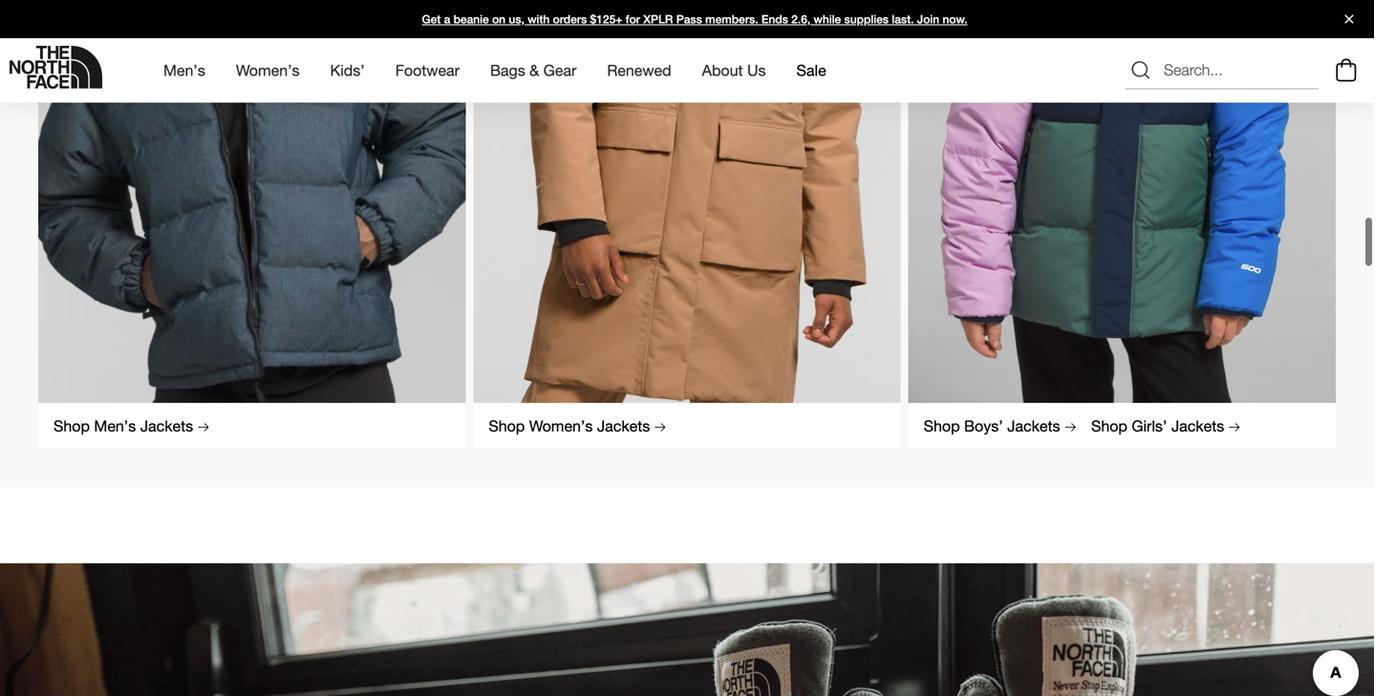 Task type: locate. For each thing, give the bounding box(es) containing it.
2 shop from the left
[[489, 417, 525, 435]]

about
[[702, 61, 743, 79]]

inside a cabin, by the door, sit two different pairs of winter boots from the north face. image
[[0, 564, 1374, 697]]

4 jackets from the left
[[1171, 417, 1224, 435]]

a man wearing a blue '92 reversible nuptse jacket stands in front of a gray background. image
[[38, 0, 466, 449]]

0 vertical spatial women's
[[236, 61, 300, 79]]

0 horizontal spatial men's
[[94, 417, 136, 435]]

sale
[[797, 61, 826, 79]]

1 jackets from the left
[[140, 417, 193, 435]]

men's link
[[163, 44, 205, 96]]

woman wearing a jacket from the north face image
[[473, 0, 901, 449]]

1 horizontal spatial men's
[[163, 61, 205, 79]]

us,
[[509, 12, 525, 26]]

shop for shop men's jackets
[[54, 417, 90, 435]]

orders
[[553, 12, 587, 26]]

4 shop from the left
[[1091, 417, 1128, 435]]

supplies
[[844, 12, 889, 26]]

&
[[530, 61, 539, 79]]

members.
[[705, 12, 758, 26]]

shop girls' jackets
[[1091, 417, 1229, 435]]

1 shop from the left
[[54, 417, 90, 435]]

1 vertical spatial women's
[[529, 417, 593, 435]]

3 jackets from the left
[[1007, 417, 1060, 435]]

boys'
[[964, 417, 1003, 435]]

shop women's jackets link
[[489, 417, 666, 435]]

ends
[[761, 12, 788, 26]]

2.6,
[[791, 12, 811, 26]]

shop girls' jackets link
[[1091, 417, 1240, 435]]

women's
[[236, 61, 300, 79], [529, 417, 593, 435]]

girls'
[[1132, 417, 1167, 435]]

women's link
[[236, 44, 300, 96]]

kids' link
[[330, 44, 365, 96]]

jackets for girls'
[[1171, 417, 1224, 435]]

last.
[[892, 12, 914, 26]]

3 shop from the left
[[924, 417, 960, 435]]

jackets
[[140, 417, 193, 435], [597, 417, 650, 435], [1007, 417, 1060, 435], [1171, 417, 1224, 435]]

shop women's jackets
[[489, 417, 654, 435]]

about us
[[702, 61, 766, 79]]

0 horizontal spatial women's
[[236, 61, 300, 79]]

shop boys' jackets link
[[924, 417, 1076, 435]]

0 vertical spatial men's
[[163, 61, 205, 79]]

the north face home page image
[[10, 46, 102, 89]]

shop
[[54, 417, 90, 435], [489, 417, 525, 435], [924, 417, 960, 435], [1091, 417, 1128, 435]]

2 jackets from the left
[[597, 417, 650, 435]]

close image
[[1337, 15, 1362, 23]]

bags & gear
[[490, 61, 577, 79]]

for
[[626, 12, 640, 26]]

search all image
[[1130, 59, 1153, 82]]

men's
[[163, 61, 205, 79], [94, 417, 136, 435]]

bags & gear link
[[490, 44, 577, 96]]

a
[[444, 12, 450, 26]]

renewed link
[[607, 44, 671, 96]]



Task type: vqa. For each thing, say whether or not it's contained in the screenshot.
Shop Girls' Jackets link on the right of the page
yes



Task type: describe. For each thing, give the bounding box(es) containing it.
1 vertical spatial men's
[[94, 417, 136, 435]]

join
[[917, 12, 940, 26]]

jackets for women's
[[597, 417, 650, 435]]

on
[[492, 12, 506, 26]]

shop for shop girls' jackets
[[1091, 417, 1128, 435]]

footwear link
[[395, 44, 460, 96]]

shop men's jackets
[[54, 417, 197, 435]]

sale link
[[797, 44, 826, 96]]

bags
[[490, 61, 525, 79]]

Search search field
[[1126, 51, 1319, 90]]

1 horizontal spatial women's
[[529, 417, 593, 435]]

kid wearing a jacket from the north face image
[[909, 0, 1336, 449]]

xplr
[[643, 12, 673, 26]]

jackets for men's
[[140, 417, 193, 435]]

beanie
[[454, 12, 489, 26]]

$125+
[[590, 12, 623, 26]]

with
[[528, 12, 550, 26]]

us
[[747, 61, 766, 79]]

now.
[[943, 12, 968, 26]]

while
[[814, 12, 841, 26]]

kids'
[[330, 61, 365, 79]]

get a beanie on us, with orders $125+ for xplr pass members. ends 2.6, while supplies last. join now.
[[422, 12, 968, 26]]

shop boys' jackets
[[924, 417, 1065, 435]]

pass
[[676, 12, 702, 26]]

shop for shop women's jackets
[[489, 417, 525, 435]]

jackets for boys'
[[1007, 417, 1060, 435]]

about us link
[[702, 44, 766, 96]]

renewed
[[607, 61, 671, 79]]

footwear
[[395, 61, 460, 79]]

get
[[422, 12, 441, 26]]

gear
[[543, 61, 577, 79]]

view cart image
[[1331, 56, 1362, 85]]

get a beanie on us, with orders $125+ for xplr pass members. ends 2.6, while supplies last. join now. link
[[0, 0, 1374, 38]]

shop men's jackets link
[[54, 417, 209, 435]]

shop for shop boys' jackets
[[924, 417, 960, 435]]



